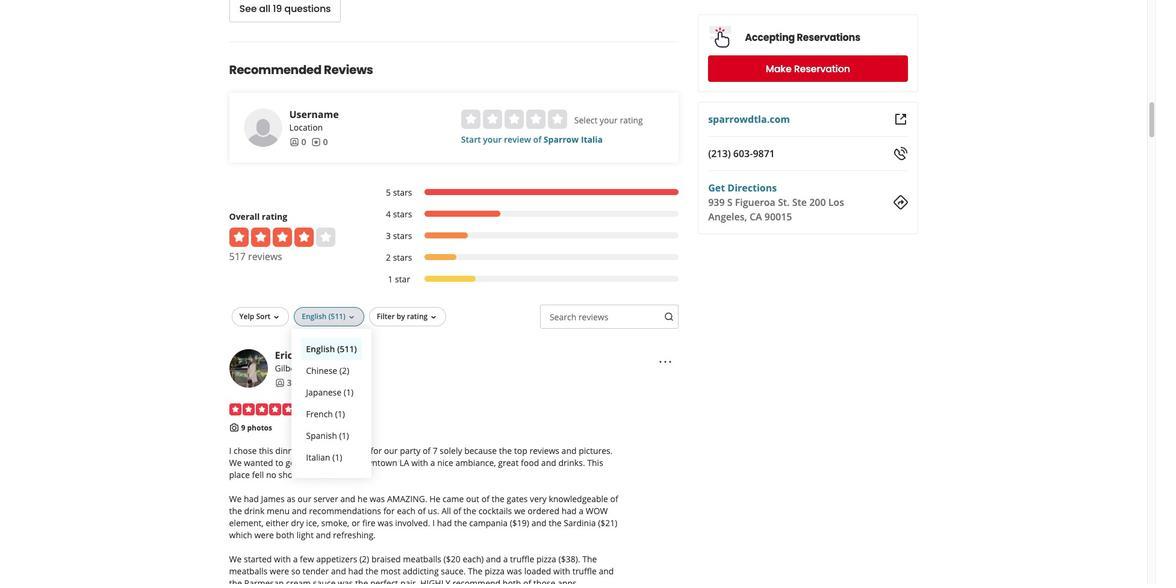 Task type: describe. For each thing, give the bounding box(es) containing it.
4
[[386, 208, 391, 220]]

were inside we had james as our server and he was amazing. he came out of the gates very knowledgeable of the drink menu and recommendations for each of us. all of the cocktails we ordered had a wow element, either dry ice, smoke, or fire was involved. i had the campania ($19) and the sardinia ($21) which were both light and refreshing.
[[255, 530, 274, 541]]

both inside the 'we started with a few appetizers (2) braised meatballs ($20 each) and a truffle pizza ($38). the meatballs were so tender and had the most addicting sauce. the pizza was loaded with truffle and the parmesan cream sauce was the perfect pair. highly recommend both of those apps.'
[[503, 578, 521, 584]]

rating for select your rating
[[620, 114, 643, 126]]

apps.
[[558, 578, 579, 584]]

1 horizontal spatial the
[[583, 554, 597, 565]]

had up drink
[[244, 494, 259, 505]]

make reservation
[[766, 62, 851, 76]]

0 vertical spatial truffle
[[510, 554, 535, 565]]

sparrowdtla.com link
[[709, 113, 791, 126]]

23
[[332, 351, 339, 360]]

1 vertical spatial meatballs
[[229, 566, 268, 577]]

the down ordered at the bottom of the page
[[549, 518, 562, 529]]

recommendations
[[309, 506, 381, 517]]

search reviews
[[550, 311, 609, 323]]

spanish (1)
[[306, 430, 349, 441]]

we for we had james as our server and he was amazing. he came out of the gates very knowledgeable of the drink menu and recommendations for each of us. all of the cocktails we ordered had a wow element, either dry ice, smoke, or fire was involved. i had the campania ($19) and the sardinia ($21) which were both light and refreshing.
[[229, 494, 242, 505]]

light
[[297, 530, 314, 541]]

reservation
[[795, 62, 851, 76]]

recommended reviews element
[[191, 41, 718, 584]]

all
[[259, 2, 271, 16]]

english (511) for english (511) button
[[306, 343, 357, 355]]

go
[[286, 457, 295, 469]]

we had james as our server and he was amazing. he came out of the gates very knowledgeable of the drink menu and recommendations for each of us. all of the cocktails we ordered had a wow element, either dry ice, smoke, or fire was involved. i had the campania ($19) and the sardinia ($21) which were both light and refreshing.
[[229, 494, 619, 541]]

517 reviews
[[229, 250, 282, 263]]

search image
[[665, 312, 674, 322]]

(1) for italian (1)
[[333, 452, 342, 463]]

came
[[443, 494, 464, 505]]

filter reviews by 1 star rating element
[[374, 273, 679, 285]]

because
[[465, 445, 497, 457]]

r.
[[301, 349, 310, 362]]

username location
[[290, 108, 339, 133]]

japanese (1)
[[306, 387, 354, 398]]

solely
[[440, 445, 462, 457]]

dinner
[[276, 445, 301, 457]]

english (511) button
[[294, 307, 364, 326]]

1 vertical spatial with
[[274, 554, 291, 565]]

16 camera v2 image
[[229, 423, 239, 432]]

either
[[266, 518, 289, 529]]

517
[[229, 250, 246, 263]]

erica
[[275, 349, 299, 362]]

($21)
[[598, 518, 618, 529]]

a right each)
[[504, 554, 508, 565]]

or
[[352, 518, 360, 529]]

great
[[499, 457, 519, 469]]

1 vertical spatial truffle
[[573, 566, 597, 577]]

accepting
[[745, 30, 795, 44]]

knowledgeable
[[549, 494, 609, 505]]

we
[[514, 506, 526, 517]]

japanese
[[306, 387, 342, 398]]

was left loaded
[[507, 566, 522, 577]]

spanish
[[306, 430, 337, 441]]

for inside we had james as our server and he was amazing. he came out of the gates very knowledgeable of the drink menu and recommendations for each of us. all of the cocktails we ordered had a wow element, either dry ice, smoke, or fire was involved. i had the campania ($19) and the sardinia ($21) which were both light and refreshing.
[[384, 506, 395, 517]]

filter reviews by 4 stars rating element
[[374, 208, 679, 220]]

s
[[728, 196, 733, 209]]

english (511) button
[[301, 338, 362, 360]]

we inside i chose this dinner spot on vacation for our party of 7 solely because the top reviews and pictures. we wanted to go somewhere in downtown la with a nice ambiance, great food and drinks. this place fell no short of that!
[[229, 457, 242, 469]]

downtown
[[356, 457, 398, 469]]

of left that! at the left bottom
[[302, 469, 310, 481]]

0 inside reviews element
[[323, 136, 328, 147]]

drink
[[244, 506, 265, 517]]

see all 19 questions link
[[229, 0, 341, 22]]

erica r.
[[275, 349, 310, 362]]

a left few
[[293, 554, 298, 565]]

of right 'all'
[[454, 506, 462, 517]]

939
[[709, 196, 725, 209]]

1 vertical spatial rating
[[262, 211, 288, 222]]

get directions 939 s figueroa st. ste 200 los angeles, ca 90015
[[709, 181, 845, 224]]

out
[[466, 494, 480, 505]]

and up drinks.
[[562, 445, 577, 457]]

highly
[[421, 578, 451, 584]]

ca
[[750, 210, 763, 224]]

347
[[287, 377, 302, 388]]

stars for 2 stars
[[393, 252, 412, 263]]

see all 19 questions
[[240, 2, 331, 16]]

a inside we had james as our server and he was amazing. he came out of the gates very knowledgeable of the drink menu and recommendations for each of us. all of the cocktails we ordered had a wow element, either dry ice, smoke, or fire was involved. i had the campania ($19) and the sardinia ($21) which were both light and refreshing.
[[579, 506, 584, 517]]

spot
[[304, 445, 321, 457]]

ordered
[[528, 506, 560, 517]]

italian (1)
[[306, 452, 342, 463]]

4 stars
[[386, 208, 412, 220]]

the left perfect
[[355, 578, 368, 584]]

for inside i chose this dinner spot on vacation for our party of 7 solely because the top reviews and pictures. we wanted to go somewhere in downtown la with a nice ambiance, great food and drinks. this place fell no short of that!
[[371, 445, 382, 457]]

131
[[345, 377, 359, 388]]

i inside we had james as our server and he was amazing. he came out of the gates very knowledgeable of the drink menu and recommendations for each of us. all of the cocktails we ordered had a wow element, either dry ice, smoke, or fire was involved. i had the campania ($19) and the sardinia ($21) which were both light and refreshing.
[[433, 518, 435, 529]]

ice,
[[306, 518, 319, 529]]

overall
[[229, 211, 260, 222]]

pictures.
[[579, 445, 613, 457]]

element,
[[229, 518, 264, 529]]

most
[[381, 566, 401, 577]]

friends element containing 0
[[290, 136, 306, 148]]

sep
[[299, 404, 314, 415]]

our inside i chose this dinner spot on vacation for our party of 7 solely because the top reviews and pictures. we wanted to go somewhere in downtown la with a nice ambiance, great food and drinks. this place fell no short of that!
[[384, 445, 398, 457]]

filter by rating button
[[369, 307, 447, 326]]

3 stars
[[386, 230, 412, 241]]

of left 7
[[423, 445, 431, 457]]

(511) for english (511) dropdown button
[[329, 311, 346, 322]]

menu image
[[659, 355, 673, 369]]

elite 23 link
[[315, 351, 341, 360]]

were inside the 'we started with a few appetizers (2) braised meatballs ($20 each) and a truffle pizza ($38). the meatballs were so tender and had the most addicting sauce. the pizza was loaded with truffle and the parmesan cream sauce was the perfect pair. highly recommend both of those apps.'
[[270, 566, 289, 577]]

japanese (1) button
[[301, 382, 362, 404]]

french
[[306, 408, 333, 420]]

no
[[266, 469, 277, 481]]

rating for filter by rating
[[407, 311, 428, 322]]

few
[[300, 554, 314, 565]]

16 review v2 image inside reviews element
[[311, 137, 321, 147]]

those
[[534, 578, 556, 584]]

stars for 5 stars
[[393, 187, 412, 198]]

place
[[229, 469, 250, 481]]

angeles,
[[709, 210, 748, 224]]

see
[[240, 2, 257, 16]]

star
[[395, 273, 410, 285]]

0 vertical spatial pizza
[[537, 554, 557, 565]]

9 photos
[[241, 423, 272, 433]]

16 chevron down v2 image for filter by rating
[[429, 312, 439, 322]]

was right he
[[370, 494, 385, 505]]

your for start
[[483, 134, 502, 145]]

reviews element
[[311, 136, 328, 148]]

to
[[275, 457, 284, 469]]

he
[[358, 494, 368, 505]]

az
[[306, 363, 316, 374]]

was right fire
[[378, 518, 393, 529]]

had inside the 'we started with a few appetizers (2) braised meatballs ($20 each) and a truffle pizza ($38). the meatballs were so tender and had the most addicting sauce. the pizza was loaded with truffle and the parmesan cream sauce was the perfect pair. highly recommend both of those apps.'
[[348, 566, 364, 577]]

cream
[[286, 578, 311, 584]]

0 horizontal spatial the
[[468, 566, 483, 577]]

filter reviews by 3 stars rating element
[[374, 230, 679, 242]]

the left parmesan
[[229, 578, 242, 584]]

and right each)
[[486, 554, 501, 565]]



Task type: locate. For each thing, give the bounding box(es) containing it.
0 vertical spatial were
[[255, 530, 274, 541]]

had down 'all'
[[437, 518, 452, 529]]

the up element,
[[229, 506, 242, 517]]

gilbert,
[[275, 363, 304, 374]]

0 vertical spatial our
[[384, 445, 398, 457]]

wow
[[586, 506, 608, 517]]

0 horizontal spatial for
[[371, 445, 382, 457]]

($20
[[444, 554, 461, 565]]

1 0 from the left
[[302, 136, 306, 147]]

your for select
[[600, 114, 618, 126]]

0 vertical spatial your
[[600, 114, 618, 126]]

1 horizontal spatial your
[[600, 114, 618, 126]]

directions
[[728, 181, 777, 195]]

gates
[[507, 494, 528, 505]]

reviews right search at the bottom left of page
[[579, 311, 609, 323]]

1 horizontal spatial rating
[[407, 311, 428, 322]]

1 vertical spatial we
[[229, 494, 242, 505]]

friends element down location at left top
[[290, 136, 306, 148]]

photo of erica r. image
[[229, 349, 268, 388]]

2 horizontal spatial with
[[554, 566, 571, 577]]

(2) inside button
[[340, 365, 350, 376]]

the up 'great'
[[499, 445, 512, 457]]

2 vertical spatial with
[[554, 566, 571, 577]]

0 vertical spatial both
[[276, 530, 295, 541]]

16 chevron down v2 image
[[347, 312, 357, 322], [429, 312, 439, 322]]

of right review
[[534, 134, 542, 145]]

16 review v2 image down location at left top
[[311, 137, 321, 147]]

loaded
[[525, 566, 552, 577]]

were left so
[[270, 566, 289, 577]]

filter
[[377, 311, 395, 322]]

i left chose in the left of the page
[[229, 445, 232, 457]]

rating up 4 star rating image at the top
[[262, 211, 288, 222]]

elite 23 gilbert, az
[[275, 351, 339, 374]]

filter by rating
[[377, 311, 428, 322]]

wanted
[[244, 457, 273, 469]]

2 stars from the top
[[393, 208, 412, 220]]

we down place
[[229, 494, 242, 505]]

16 review v2 image
[[311, 137, 321, 147], [306, 378, 316, 388]]

1 vertical spatial 16 review v2 image
[[306, 378, 316, 388]]

1 vertical spatial (2)
[[360, 554, 370, 565]]

0 horizontal spatial both
[[276, 530, 295, 541]]

our right 'as'
[[298, 494, 312, 505]]

english (511) inside dropdown button
[[302, 311, 346, 322]]

italian (1) button
[[301, 447, 362, 469]]

the
[[499, 445, 512, 457], [492, 494, 505, 505], [229, 506, 242, 517], [464, 506, 477, 517], [454, 518, 467, 529], [549, 518, 562, 529], [366, 566, 379, 577], [229, 578, 242, 584], [355, 578, 368, 584]]

we left started
[[229, 554, 242, 565]]

dry
[[291, 518, 304, 529]]

la
[[400, 457, 409, 469]]

sardinia
[[564, 518, 596, 529]]

yelp
[[240, 311, 254, 322]]

0 horizontal spatial (2)
[[340, 365, 350, 376]]

for up downtown
[[371, 445, 382, 457]]

(1) up 2023
[[344, 387, 354, 398]]

stars for 3 stars
[[393, 230, 412, 241]]

1 horizontal spatial (2)
[[360, 554, 370, 565]]

24 external link v2 image
[[894, 112, 908, 127]]

1 16 chevron down v2 image from the left
[[347, 312, 357, 322]]

(1) inside button
[[333, 452, 342, 463]]

3 we from the top
[[229, 554, 242, 565]]

sauce
[[313, 578, 336, 584]]

a up sardinia
[[579, 506, 584, 517]]

3 stars from the top
[[393, 230, 412, 241]]

somewhere
[[298, 457, 344, 469]]

very
[[530, 494, 547, 505]]

1 vertical spatial english
[[306, 343, 335, 355]]

(1) up vacation
[[339, 430, 349, 441]]

1 vertical spatial i
[[433, 518, 435, 529]]

(no rating) image
[[461, 109, 567, 129]]

1 vertical spatial reviews
[[579, 311, 609, 323]]

0 vertical spatial we
[[229, 457, 242, 469]]

were
[[255, 530, 274, 541], [270, 566, 289, 577]]

and down the "ice,"
[[316, 530, 331, 541]]

1 horizontal spatial reviews
[[530, 445, 560, 457]]

1 horizontal spatial our
[[384, 445, 398, 457]]

0 horizontal spatial with
[[274, 554, 291, 565]]

your
[[600, 114, 618, 126], [483, 134, 502, 145]]

sparrow
[[544, 134, 579, 145]]

of left us.
[[418, 506, 426, 517]]

i inside i chose this dinner spot on vacation for our party of 7 solely because the top reviews and pictures. we wanted to go somewhere in downtown la with a nice ambiance, great food and drinks. this place fell no short of that!
[[229, 445, 232, 457]]

and up dry
[[292, 506, 307, 517]]

(511) up english (511) button
[[329, 311, 346, 322]]

($38).
[[559, 554, 581, 565]]

2 vertical spatial we
[[229, 554, 242, 565]]

0 vertical spatial i
[[229, 445, 232, 457]]

yelp sort button
[[232, 307, 289, 326]]

had down appetizers
[[348, 566, 364, 577]]

(213) 603-9871
[[709, 147, 775, 160]]

(511) right elite
[[337, 343, 357, 355]]

of right out
[[482, 494, 490, 505]]

5 star rating image
[[229, 404, 294, 416]]

5 stars
[[386, 187, 412, 198]]

0 horizontal spatial rating
[[262, 211, 288, 222]]

7
[[433, 445, 438, 457]]

pair.
[[401, 578, 418, 584]]

of up "($21)"
[[611, 494, 619, 505]]

stars right the 3
[[393, 230, 412, 241]]

(1) right french
[[335, 408, 345, 420]]

english (511) inside button
[[306, 343, 357, 355]]

braised
[[372, 554, 401, 565]]

had down knowledgeable
[[562, 506, 577, 517]]

reviews up food
[[530, 445, 560, 457]]

16 chevron down v2 image inside filter by rating popup button
[[429, 312, 439, 322]]

french (1) button
[[301, 404, 362, 425]]

started
[[244, 554, 272, 565]]

1 vertical spatial english (511)
[[306, 343, 357, 355]]

refreshing.
[[333, 530, 376, 541]]

friends element down gilbert,
[[275, 377, 302, 389]]

french (1)
[[306, 408, 345, 420]]

of down loaded
[[524, 578, 532, 584]]

(2) inside the 'we started with a few appetizers (2) braised meatballs ($20 each) and a truffle pizza ($38). the meatballs were so tender and had the most addicting sauce. the pizza was loaded with truffle and the parmesan cream sauce was the perfect pair. highly recommend both of those apps.'
[[360, 554, 370, 565]]

2 0 from the left
[[323, 136, 328, 147]]

had
[[244, 494, 259, 505], [562, 506, 577, 517], [437, 518, 452, 529], [348, 566, 364, 577]]

rating right by
[[407, 311, 428, 322]]

1 vertical spatial pizza
[[485, 566, 505, 577]]

each)
[[463, 554, 484, 565]]

0 vertical spatial the
[[583, 554, 597, 565]]

rating element
[[461, 109, 567, 129]]

0 horizontal spatial 16 chevron down v2 image
[[347, 312, 357, 322]]

with up the apps.
[[554, 566, 571, 577]]

st.
[[778, 196, 790, 209]]

english inside dropdown button
[[302, 311, 327, 322]]

recommend
[[453, 578, 501, 584]]

1 horizontal spatial 0
[[323, 136, 328, 147]]

16 chevron down v2 image left filter
[[347, 312, 357, 322]]

yelp sort
[[240, 311, 271, 322]]

0 vertical spatial for
[[371, 445, 382, 457]]

1 vertical spatial were
[[270, 566, 289, 577]]

with left few
[[274, 554, 291, 565]]

and down "($21)"
[[599, 566, 614, 577]]

our up downtown
[[384, 445, 398, 457]]

which
[[229, 530, 252, 541]]

0 vertical spatial meatballs
[[403, 554, 442, 565]]

truffle up the apps.
[[573, 566, 597, 577]]

9871
[[753, 147, 775, 160]]

of inside the 'we started with a few appetizers (2) braised meatballs ($20 each) and a truffle pizza ($38). the meatballs were so tender and had the most addicting sauce. the pizza was loaded with truffle and the parmesan cream sauce was the perfect pair. highly recommend both of those apps.'
[[524, 578, 532, 584]]

1 horizontal spatial both
[[503, 578, 521, 584]]

search
[[550, 311, 577, 323]]

stars right 2 at the top left
[[393, 252, 412, 263]]

1 horizontal spatial pizza
[[537, 554, 557, 565]]

0 horizontal spatial i
[[229, 445, 232, 457]]

1 we from the top
[[229, 457, 242, 469]]

the right ($38).
[[583, 554, 597, 565]]

filter reviews by 2 stars rating element
[[374, 252, 679, 264]]

16 chevron down v2 image right filter by rating
[[429, 312, 439, 322]]

0 vertical spatial english (511)
[[302, 311, 346, 322]]

pizza up the recommend
[[485, 566, 505, 577]]

party
[[400, 445, 421, 457]]

1 horizontal spatial 16 chevron down v2 image
[[429, 312, 439, 322]]

the down out
[[464, 506, 477, 517]]

1 vertical spatial the
[[468, 566, 483, 577]]

and down appetizers
[[331, 566, 346, 577]]

2 vertical spatial rating
[[407, 311, 428, 322]]

both inside we had james as our server and he was amazing. he came out of the gates very knowledgeable of the drink menu and recommendations for each of us. all of the cocktails we ordered had a wow element, either dry ice, smoke, or fire was involved. i had the campania ($19) and the sardinia ($21) which were both light and refreshing.
[[276, 530, 295, 541]]

stars right 5 at the left of the page
[[393, 187, 412, 198]]

english (511) up "chinese (2)" button
[[306, 343, 357, 355]]

ste
[[793, 196, 807, 209]]

0 vertical spatial reviews
[[248, 250, 282, 263]]

we for we started with a few appetizers (2) braised meatballs ($20 each) and a truffle pizza ($38). the meatballs were so tender and had the most addicting sauce. the pizza was loaded with truffle and the parmesan cream sauce was the perfect pair. highly recommend both of those apps.
[[229, 554, 242, 565]]

1 horizontal spatial for
[[384, 506, 395, 517]]

(1) left in in the left bottom of the page
[[333, 452, 342, 463]]

i down us.
[[433, 518, 435, 529]]

for left each
[[384, 506, 395, 517]]

we inside we had james as our server and he was amazing. he came out of the gates very knowledgeable of the drink menu and recommendations for each of us. all of the cocktails we ordered had a wow element, either dry ice, smoke, or fire was involved. i had the campania ($19) and the sardinia ($21) which were both light and refreshing.
[[229, 494, 242, 505]]

5
[[386, 187, 391, 198]]

rating
[[620, 114, 643, 126], [262, 211, 288, 222], [407, 311, 428, 322]]

0 vertical spatial (2)
[[340, 365, 350, 376]]

0 vertical spatial rating
[[620, 114, 643, 126]]

1 stars from the top
[[393, 187, 412, 198]]

meatballs up addicting
[[403, 554, 442, 565]]

short
[[279, 469, 299, 481]]

with inside i chose this dinner spot on vacation for our party of 7 solely because the top reviews and pictures. we wanted to go somewhere in downtown la with a nice ambiance, great food and drinks. this place fell no short of that!
[[412, 457, 428, 469]]

the inside i chose this dinner spot on vacation for our party of 7 solely because the top reviews and pictures. we wanted to go somewhere in downtown la with a nice ambiance, great food and drinks. this place fell no short of that!
[[499, 445, 512, 457]]

reviews for search reviews
[[579, 311, 609, 323]]

16 friends v2 image
[[290, 137, 299, 147]]

(1) for japanese (1)
[[344, 387, 354, 398]]

start your review of sparrow italia
[[461, 134, 603, 145]]

2 horizontal spatial rating
[[620, 114, 643, 126]]

the up cocktails
[[492, 494, 505, 505]]

reservations
[[797, 30, 861, 44]]

and up recommendations
[[341, 494, 356, 505]]

we up place
[[229, 457, 242, 469]]

0 horizontal spatial truffle
[[510, 554, 535, 565]]

(511) inside dropdown button
[[329, 311, 346, 322]]

(213)
[[709, 147, 731, 160]]

None radio
[[461, 109, 481, 129], [505, 109, 524, 129], [548, 109, 567, 129], [461, 109, 481, 129], [505, 109, 524, 129], [548, 109, 567, 129]]

0 horizontal spatial 0
[[302, 136, 306, 147]]

1 vertical spatial your
[[483, 134, 502, 145]]

24 directions v2 image
[[894, 195, 908, 210]]

reviews inside i chose this dinner spot on vacation for our party of 7 solely because the top reviews and pictures. we wanted to go somewhere in downtown la with a nice ambiance, great food and drinks. this place fell no short of that!
[[530, 445, 560, 457]]

(2) up 131
[[340, 365, 350, 376]]

rating right select
[[620, 114, 643, 126]]

meatballs down started
[[229, 566, 268, 577]]

0 horizontal spatial pizza
[[485, 566, 505, 577]]

1 vertical spatial friends element
[[275, 377, 302, 389]]

friends element containing 347
[[275, 377, 302, 389]]

1 horizontal spatial meatballs
[[403, 554, 442, 565]]

we inside the 'we started with a few appetizers (2) braised meatballs ($20 each) and a truffle pizza ($38). the meatballs were so tender and had the most addicting sauce. the pizza was loaded with truffle and the parmesan cream sauce was the perfect pair. highly recommend both of those apps.'
[[229, 554, 242, 565]]

friends element
[[290, 136, 306, 148], [275, 377, 302, 389]]

90015
[[765, 210, 793, 224]]

  text field
[[540, 305, 679, 329]]

1 horizontal spatial truffle
[[573, 566, 597, 577]]

make reservation link
[[709, 55, 908, 82]]

16 chevron down v2 image
[[272, 312, 282, 322]]

each
[[397, 506, 416, 517]]

2 16 chevron down v2 image from the left
[[429, 312, 439, 322]]

3
[[386, 230, 391, 241]]

a down 7
[[431, 457, 435, 469]]

the down came
[[454, 518, 467, 529]]

both down either
[[276, 530, 295, 541]]

  text field inside recommended reviews element
[[540, 305, 679, 329]]

1
[[388, 273, 393, 285]]

16 friends v2 image
[[275, 378, 285, 388]]

(511) inside button
[[337, 343, 357, 355]]

your right start
[[483, 134, 502, 145]]

and right food
[[542, 457, 557, 469]]

was right sauce
[[338, 578, 353, 584]]

both left those
[[503, 578, 521, 584]]

24 phone v2 image
[[894, 146, 908, 161]]

photos
[[247, 423, 272, 433]]

1 vertical spatial (511)
[[337, 343, 357, 355]]

16 chevron down v2 image inside english (511) dropdown button
[[347, 312, 357, 322]]

get directions link
[[709, 181, 777, 195]]

2 we from the top
[[229, 494, 242, 505]]

0 vertical spatial 16 review v2 image
[[311, 137, 321, 147]]

2 vertical spatial reviews
[[530, 445, 560, 457]]

16 chevron down v2 image for english (511)
[[347, 312, 357, 322]]

make
[[766, 62, 792, 76]]

0 horizontal spatial our
[[298, 494, 312, 505]]

chinese
[[306, 365, 338, 376]]

4 stars from the top
[[393, 252, 412, 263]]

0 vertical spatial friends element
[[290, 136, 306, 148]]

sparrowdtla.com
[[709, 113, 791, 126]]

0 horizontal spatial your
[[483, 134, 502, 145]]

0 vertical spatial with
[[412, 457, 428, 469]]

rating inside filter by rating popup button
[[407, 311, 428, 322]]

he
[[430, 494, 441, 505]]

($19)
[[510, 518, 530, 529]]

this
[[588, 457, 604, 469]]

and down ordered at the bottom of the page
[[532, 518, 547, 529]]

1 vertical spatial for
[[384, 506, 395, 517]]

0 right 16 friends v2 icon
[[302, 136, 306, 147]]

2 stars
[[386, 252, 412, 263]]

16 review v2 image down the 'az'
[[306, 378, 316, 388]]

your right select
[[600, 114, 618, 126]]

1 horizontal spatial i
[[433, 518, 435, 529]]

stars inside 'element'
[[393, 230, 412, 241]]

stars for 4 stars
[[393, 208, 412, 220]]

chinese (2) button
[[301, 360, 362, 382]]

ambiance,
[[456, 457, 496, 469]]

vacation
[[335, 445, 369, 457]]

19
[[273, 2, 282, 16]]

truffle up loaded
[[510, 554, 535, 565]]

sort
[[256, 311, 271, 322]]

1 horizontal spatial with
[[412, 457, 428, 469]]

english for english (511) dropdown button
[[302, 311, 327, 322]]

0 vertical spatial english
[[302, 311, 327, 322]]

(1) for french (1)
[[335, 408, 345, 420]]

campania
[[470, 518, 508, 529]]

filter reviews by 5 stars rating element
[[374, 187, 679, 199]]

were down either
[[255, 530, 274, 541]]

with down party
[[412, 457, 428, 469]]

english for english (511) button
[[306, 343, 335, 355]]

us.
[[428, 506, 440, 517]]

perfect
[[371, 578, 398, 584]]

(2) left 'braised'
[[360, 554, 370, 565]]

and
[[562, 445, 577, 457], [542, 457, 557, 469], [341, 494, 356, 505], [292, 506, 307, 517], [532, 518, 547, 529], [316, 530, 331, 541], [486, 554, 501, 565], [331, 566, 346, 577], [599, 566, 614, 577]]

as
[[287, 494, 296, 505]]

1 vertical spatial our
[[298, 494, 312, 505]]

italian
[[306, 452, 330, 463]]

stars right 4 on the left top
[[393, 208, 412, 220]]

200
[[810, 196, 826, 209]]

a inside i chose this dinner spot on vacation for our party of 7 solely because the top reviews and pictures. we wanted to go somewhere in downtown la with a nice ambiance, great food and drinks. this place fell no short of that!
[[431, 457, 435, 469]]

None radio
[[483, 109, 502, 129], [527, 109, 546, 129], [483, 109, 502, 129], [527, 109, 546, 129]]

cocktails
[[479, 506, 512, 517]]

photo of username image
[[244, 108, 282, 147]]

english (511) up english (511) button
[[302, 311, 346, 322]]

review
[[504, 134, 531, 145]]

0 horizontal spatial meatballs
[[229, 566, 268, 577]]

italia
[[581, 134, 603, 145]]

9,
[[316, 404, 323, 415]]

questions
[[285, 2, 331, 16]]

english inside button
[[306, 343, 335, 355]]

english (511) for english (511) dropdown button
[[302, 311, 346, 322]]

i
[[229, 445, 232, 457], [433, 518, 435, 529]]

english (511)
[[302, 311, 346, 322], [306, 343, 357, 355]]

0 down username location on the top
[[323, 136, 328, 147]]

9 photos link
[[241, 423, 272, 433]]

the up the recommend
[[468, 566, 483, 577]]

0 vertical spatial (511)
[[329, 311, 346, 322]]

0 horizontal spatial reviews
[[248, 250, 282, 263]]

4 star rating image
[[229, 228, 335, 247]]

1 vertical spatial both
[[503, 578, 521, 584]]

603-
[[734, 147, 753, 160]]

the up perfect
[[366, 566, 379, 577]]

our inside we had james as our server and he was amazing. he came out of the gates very knowledgeable of the drink menu and recommendations for each of us. all of the cocktails we ordered had a wow element, either dry ice, smoke, or fire was involved. i had the campania ($19) and the sardinia ($21) which were both light and refreshing.
[[298, 494, 312, 505]]

pizza up loaded
[[537, 554, 557, 565]]

2 horizontal spatial reviews
[[579, 311, 609, 323]]

reviews down 4 star rating image at the top
[[248, 250, 282, 263]]

(511) for english (511) button
[[337, 343, 357, 355]]

reviews for 517 reviews
[[248, 250, 282, 263]]

with
[[412, 457, 428, 469], [274, 554, 291, 565], [554, 566, 571, 577]]

(1) for spanish (1)
[[339, 430, 349, 441]]



Task type: vqa. For each thing, say whether or not it's contained in the screenshot.
reviews
yes



